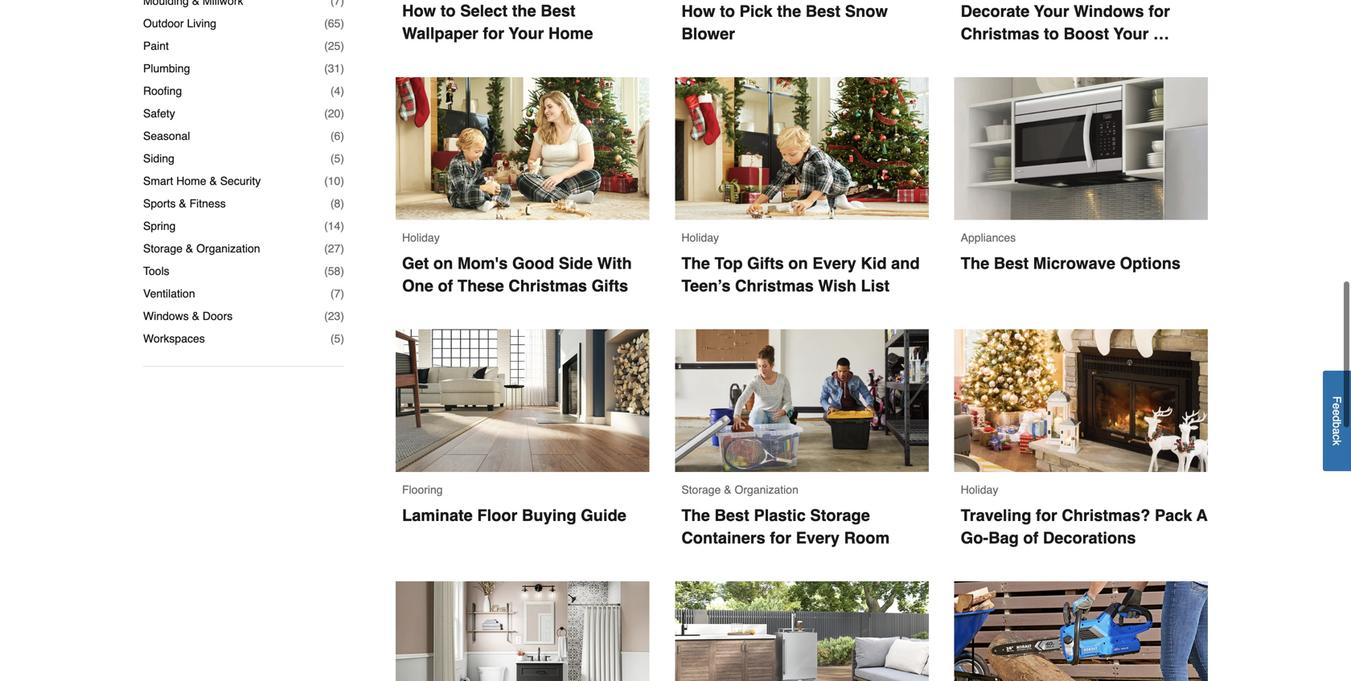 Task type: vqa. For each thing, say whether or not it's contained in the screenshot.


Task type: describe. For each thing, give the bounding box(es) containing it.
) for windows & doors
[[340, 310, 344, 323]]

christmas inside decorate your windows for christmas to boost your holiday curb appeal
[[961, 24, 1039, 43]]

windows inside decorate your windows for christmas to boost your holiday curb appeal
[[1074, 2, 1144, 20]]

containers
[[681, 529, 766, 547]]

bag
[[989, 529, 1019, 547]]

the for select
[[512, 2, 536, 20]]

best inside the best plastic storage containers for every room
[[715, 506, 749, 525]]

with
[[597, 254, 632, 273]]

how to select the best wallpaper for your home
[[402, 2, 593, 43]]

( 23 )
[[324, 310, 344, 323]]

( 8 )
[[330, 197, 344, 210]]

roofing
[[143, 85, 182, 97]]

( for outdoor living
[[324, 17, 328, 30]]

teen's
[[681, 277, 731, 295]]

outdoor living
[[143, 17, 216, 30]]

the for the best microwave options
[[961, 254, 989, 273]]

tools
[[143, 265, 169, 278]]

23
[[328, 310, 340, 323]]

( 31 )
[[324, 62, 344, 75]]

) for roofing
[[340, 85, 344, 97]]

these
[[458, 277, 504, 295]]

7
[[334, 287, 340, 300]]

f e e d b a c k button
[[1323, 371, 1351, 471]]

to for select
[[441, 2, 456, 20]]

of for on
[[438, 277, 453, 295]]

storage & organization for the best plastic storage containers for every room
[[681, 483, 799, 496]]

list
[[861, 277, 890, 295]]

f
[[1331, 396, 1344, 403]]

) for paint
[[340, 39, 344, 52]]

to inside decorate your windows for christmas to boost your holiday curb appeal
[[1044, 24, 1059, 43]]

a white stainless steel under-cabinet microwave oven. image
[[954, 77, 1208, 220]]

flooring
[[402, 483, 443, 496]]

every inside the best plastic storage containers for every room
[[796, 529, 840, 547]]

) for sports & fitness
[[340, 197, 344, 210]]

outdoor
[[143, 17, 184, 30]]

) for ventilation
[[340, 287, 344, 300]]

how to select the best wallpaper for your home link
[[396, 0, 649, 45]]

storage for the best plastic storage containers for every room
[[681, 483, 721, 496]]

how to pick the best snow blower
[[681, 2, 892, 43]]

decorations
[[1043, 529, 1136, 547]]

0 horizontal spatial windows
[[143, 310, 189, 323]]

14
[[328, 220, 340, 232]]

& for ( 8 )
[[179, 197, 186, 210]]

5 for workspaces
[[334, 332, 340, 345]]

a room decorated for christmas with a tree, stockings hung on a hearth and candles. image
[[954, 329, 1208, 472]]

kid
[[861, 254, 887, 273]]

the for pick
[[777, 2, 801, 20]]

( for windows & doors
[[324, 310, 328, 323]]

appliances
[[961, 231, 1016, 244]]

best inside how to select the best wallpaper for your home
[[541, 2, 576, 20]]

living
[[187, 17, 216, 30]]

( 5 ) for siding
[[330, 152, 344, 165]]

( 6 )
[[330, 130, 344, 142]]

& for ( 23 )
[[192, 310, 199, 323]]

floor
[[477, 506, 517, 525]]

4
[[334, 85, 340, 97]]

) for tools
[[340, 265, 344, 278]]

smart
[[143, 175, 173, 187]]

one
[[402, 277, 433, 295]]

5 for siding
[[334, 152, 340, 165]]

blower
[[681, 24, 735, 43]]

how for how to select the best wallpaper for your home
[[402, 2, 436, 20]]

holiday for traveling for christmas? pack a go-bag of decorations
[[961, 483, 998, 496]]

storage inside the best plastic storage containers for every room
[[810, 506, 870, 525]]

the best plastic storage containers for every room
[[681, 506, 890, 547]]

gifts inside "the top gifts on every kid and teen's christmas wish list"
[[747, 254, 784, 273]]

pick
[[740, 2, 773, 20]]

sports & fitness
[[143, 197, 226, 210]]

mom's
[[458, 254, 508, 273]]

an outdoor patio with oak cabinets, gray outdoor furniture and a stainless steel kegerator. image
[[675, 581, 929, 681]]

ventilation
[[143, 287, 195, 300]]

home inside how to select the best wallpaper for your home
[[548, 24, 593, 43]]

seasonal
[[143, 130, 190, 142]]

2 e from the top
[[1331, 410, 1344, 416]]

traveling
[[961, 506, 1031, 525]]

every inside "the top gifts on every kid and teen's christmas wish list"
[[813, 254, 856, 273]]

c
[[1331, 435, 1344, 440]]

smart home & security
[[143, 175, 261, 187]]

( 4 )
[[330, 85, 344, 97]]

good
[[512, 254, 554, 273]]

go-
[[961, 529, 989, 547]]

boost
[[1064, 24, 1109, 43]]

for inside traveling for christmas? pack a go-bag of decorations
[[1036, 506, 1057, 525]]

0 horizontal spatial home
[[176, 175, 206, 187]]

( for storage & organization
[[324, 242, 328, 255]]

storage for (
[[143, 242, 183, 255]]

and
[[891, 254, 920, 273]]

buying
[[522, 506, 576, 525]]

plumbing
[[143, 62, 190, 75]]

select
[[460, 2, 508, 20]]

27
[[328, 242, 340, 255]]

organization for (
[[196, 242, 260, 255]]

b
[[1331, 422, 1344, 428]]

6
[[334, 130, 340, 142]]

( 25 )
[[324, 39, 344, 52]]

wallpaper
[[402, 24, 478, 43]]

christmas inside get on mom's good side with one of these christmas gifts
[[508, 277, 587, 295]]

decorate
[[961, 2, 1030, 20]]

8
[[334, 197, 340, 210]]

how for how to pick the best snow blower
[[681, 2, 715, 20]]

( 58 )
[[324, 265, 344, 278]]

curb
[[1023, 47, 1061, 65]]

the for the top gifts on every kid and teen's christmas wish list
[[681, 254, 710, 273]]

65
[[328, 17, 340, 30]]

( for siding
[[330, 152, 334, 165]]

) for siding
[[340, 152, 344, 165]]

( for safety
[[324, 107, 328, 120]]



Task type: locate. For each thing, give the bounding box(es) containing it.
a
[[1197, 506, 1208, 525]]

to up wallpaper
[[441, 2, 456, 20]]

room
[[844, 529, 890, 547]]

fitness
[[189, 197, 226, 210]]

holiday up 'traveling'
[[961, 483, 998, 496]]

)
[[340, 17, 344, 30], [340, 39, 344, 52], [340, 62, 344, 75], [340, 85, 344, 97], [340, 107, 344, 120], [340, 130, 344, 142], [340, 152, 344, 165], [340, 175, 344, 187], [340, 197, 344, 210], [340, 220, 344, 232], [340, 242, 344, 255], [340, 265, 344, 278], [340, 287, 344, 300], [340, 310, 344, 323], [340, 332, 344, 345]]

the right "select"
[[512, 2, 536, 20]]

1 vertical spatial home
[[176, 175, 206, 187]]

the inside the best plastic storage containers for every room
[[681, 506, 710, 525]]

1 vertical spatial of
[[1023, 529, 1039, 547]]

security
[[220, 175, 261, 187]]

d
[[1331, 416, 1344, 422]]

( 5 ) for workspaces
[[330, 332, 344, 345]]

of for for
[[1023, 529, 1039, 547]]

) down 4
[[340, 107, 344, 120]]

top
[[715, 254, 743, 273]]

( 65 )
[[324, 17, 344, 30]]

& down sports & fitness
[[186, 242, 193, 255]]

for inside decorate your windows for christmas to boost your holiday curb appeal
[[1149, 2, 1170, 20]]

the for the best plastic storage containers for every room
[[681, 506, 710, 525]]

2 the from the left
[[777, 2, 801, 20]]

a young boy in christmas pajamas playing with toys in front of a christmas tree. image
[[675, 77, 929, 220]]

holiday down the decorate
[[961, 47, 1019, 65]]

1 horizontal spatial christmas
[[735, 277, 814, 295]]

0 vertical spatial home
[[548, 24, 593, 43]]

christmas down good
[[508, 277, 587, 295]]

10
[[328, 175, 340, 187]]

traveling for christmas? pack a go-bag of decorations
[[961, 506, 1212, 547]]

on right get
[[433, 254, 453, 273]]

a
[[1331, 428, 1344, 435]]

1 vertical spatial windows
[[143, 310, 189, 323]]

13 ) from the top
[[340, 287, 344, 300]]

for inside how to select the best wallpaper for your home
[[483, 24, 504, 43]]

workspaces
[[143, 332, 205, 345]]

snow
[[845, 2, 888, 20]]

e up b
[[1331, 410, 1344, 416]]

safety
[[143, 107, 175, 120]]

best down appliances
[[994, 254, 1029, 273]]

2 horizontal spatial christmas
[[961, 24, 1039, 43]]

5 ) from the top
[[340, 107, 344, 120]]

) down the ( 7 )
[[340, 310, 344, 323]]

14 ) from the top
[[340, 310, 344, 323]]

pack
[[1155, 506, 1192, 525]]

how inside how to select the best wallpaper for your home
[[402, 2, 436, 20]]

9 ) from the top
[[340, 197, 344, 210]]

2 vertical spatial storage
[[810, 506, 870, 525]]

) down 58
[[340, 287, 344, 300]]

home
[[548, 24, 593, 43], [176, 175, 206, 187]]

1 vertical spatial every
[[796, 529, 840, 547]]

christmas down top at the top of page
[[735, 277, 814, 295]]

1 horizontal spatial home
[[548, 24, 593, 43]]

storage down spring
[[143, 242, 183, 255]]

your for home
[[509, 24, 544, 43]]

0 vertical spatial storage
[[143, 242, 183, 255]]

of inside get on mom's good side with one of these christmas gifts
[[438, 277, 453, 295]]

decorate your windows for christmas to boost your holiday curb appeal
[[961, 2, 1175, 65]]

christmas
[[961, 24, 1039, 43], [508, 277, 587, 295], [735, 277, 814, 295]]

storage & organization down fitness
[[143, 242, 260, 255]]

1 on from the left
[[433, 254, 453, 273]]

how up wallpaper
[[402, 2, 436, 20]]

the top gifts on every kid and teen's christmas wish list
[[681, 254, 924, 295]]

microwave
[[1033, 254, 1115, 273]]

get
[[402, 254, 429, 273]]

best inside how to pick the best snow blower
[[806, 2, 841, 20]]

0 horizontal spatial organization
[[196, 242, 260, 255]]

windows down ventilation
[[143, 310, 189, 323]]

christmas down the decorate
[[961, 24, 1039, 43]]

organization for the best plastic storage containers for every room
[[735, 483, 799, 496]]

laminate
[[402, 506, 473, 525]]

) down 23
[[340, 332, 344, 345]]

2 ( 5 ) from the top
[[330, 332, 344, 345]]

) down ( 6 )
[[340, 152, 344, 165]]

0 horizontal spatial storage
[[143, 242, 183, 255]]

58
[[328, 265, 340, 278]]

) up ( 31 )
[[340, 39, 344, 52]]

0 horizontal spatial the
[[512, 2, 536, 20]]

1 vertical spatial ( 5 )
[[330, 332, 344, 345]]

1 vertical spatial storage & organization
[[681, 483, 799, 496]]

2 5 from the top
[[334, 332, 340, 345]]

( 5 ) down ( 6 )
[[330, 152, 344, 165]]

storage up the room
[[810, 506, 870, 525]]

the up teen's
[[681, 254, 710, 273]]

4 ) from the top
[[340, 85, 344, 97]]

31
[[328, 62, 340, 75]]

& up containers
[[724, 483, 732, 496]]

of right one
[[438, 277, 453, 295]]

your for holiday
[[1114, 24, 1149, 43]]

2 horizontal spatial storage
[[810, 506, 870, 525]]

11 ) from the top
[[340, 242, 344, 255]]

holiday for get on mom's good side with one of these christmas gifts
[[402, 231, 440, 244]]

for inside the best plastic storage containers for every room
[[770, 529, 791, 547]]

( for roofing
[[330, 85, 334, 97]]

0 horizontal spatial your
[[509, 24, 544, 43]]

6 ) from the top
[[340, 130, 344, 142]]

organization
[[196, 242, 260, 255], [735, 483, 799, 496]]

the inside how to select the best wallpaper for your home
[[512, 2, 536, 20]]

windows up the boost
[[1074, 2, 1144, 20]]

( for tools
[[324, 265, 328, 278]]

10 ) from the top
[[340, 220, 344, 232]]

close up of someone using a chainsaw to cut through a log. image
[[954, 581, 1208, 681]]

a bathroom with taupe walls, hardwood flooring, a white shower curtain and a tiled shower. image
[[396, 581, 649, 681]]

( for plumbing
[[324, 62, 328, 75]]

1 e from the top
[[1331, 403, 1344, 410]]

of right bag
[[1023, 529, 1039, 547]]

( for workspaces
[[330, 332, 334, 345]]

) for workspaces
[[340, 332, 344, 345]]

appeal
[[1065, 47, 1118, 65]]

1 horizontal spatial storage
[[681, 483, 721, 496]]

) for smart home & security
[[340, 175, 344, 187]]

organization down fitness
[[196, 242, 260, 255]]

storage up containers
[[681, 483, 721, 496]]

christmas?
[[1062, 506, 1150, 525]]

0 vertical spatial of
[[438, 277, 453, 295]]

1 vertical spatial gifts
[[592, 277, 628, 295]]

) for spring
[[340, 220, 344, 232]]

) down 8
[[340, 220, 344, 232]]

8 ) from the top
[[340, 175, 344, 187]]

get on mom's good side with one of these christmas gifts
[[402, 254, 636, 295]]

how up blower
[[681, 2, 715, 20]]

1 horizontal spatial on
[[788, 254, 808, 273]]

5 down ( 6 )
[[334, 152, 340, 165]]

2 horizontal spatial your
[[1114, 24, 1149, 43]]

) up the ( 7 )
[[340, 265, 344, 278]]

best up containers
[[715, 506, 749, 525]]

how to pick the best snow blower link
[[675, 0, 929, 45]]

& up fitness
[[209, 175, 217, 187]]

e
[[1331, 403, 1344, 410], [1331, 410, 1344, 416]]

0 horizontal spatial storage & organization
[[143, 242, 260, 255]]

( 14 )
[[324, 220, 344, 232]]

12 ) from the top
[[340, 265, 344, 278]]

( for smart home & security
[[324, 175, 328, 187]]

paint
[[143, 39, 169, 52]]

your inside how to select the best wallpaper for your home
[[509, 24, 544, 43]]

) for plumbing
[[340, 62, 344, 75]]

7 ) from the top
[[340, 152, 344, 165]]

1 horizontal spatial of
[[1023, 529, 1039, 547]]

1 horizontal spatial the
[[777, 2, 801, 20]]

to inside how to pick the best snow blower
[[720, 2, 735, 20]]

doors
[[203, 310, 233, 323]]

0 vertical spatial organization
[[196, 242, 260, 255]]

gifts right top at the top of page
[[747, 254, 784, 273]]

the best microwave options
[[961, 254, 1185, 273]]

) for storage & organization
[[340, 242, 344, 255]]

gifts down 'with'
[[592, 277, 628, 295]]

siding
[[143, 152, 174, 165]]

0 vertical spatial every
[[813, 254, 856, 273]]

windows
[[1074, 2, 1144, 20], [143, 310, 189, 323]]

the down appliances
[[961, 254, 989, 273]]

) for seasonal
[[340, 130, 344, 142]]

0 horizontal spatial to
[[441, 2, 456, 20]]

5 down 23
[[334, 332, 340, 345]]

0 horizontal spatial on
[[433, 254, 453, 273]]

) up ( 20 )
[[340, 85, 344, 97]]

decorate your windows for christmas to boost your holiday curb appeal link
[[954, 0, 1208, 65]]

) up 58
[[340, 242, 344, 255]]

) up 4
[[340, 62, 344, 75]]

( 7 )
[[330, 287, 344, 300]]

1 horizontal spatial storage & organization
[[681, 483, 799, 496]]

every up wish
[[813, 254, 856, 273]]

0 vertical spatial 5
[[334, 152, 340, 165]]

every down the plastic
[[796, 529, 840, 547]]

how
[[402, 2, 436, 20], [681, 2, 715, 20]]

15 ) from the top
[[340, 332, 344, 345]]

2 how from the left
[[681, 2, 715, 20]]

( for ventilation
[[330, 287, 334, 300]]

0 vertical spatial windows
[[1074, 2, 1144, 20]]

2 on from the left
[[788, 254, 808, 273]]

1 horizontal spatial to
[[720, 2, 735, 20]]

guide
[[581, 506, 626, 525]]

holiday inside decorate your windows for christmas to boost your holiday curb appeal
[[961, 47, 1019, 65]]

side
[[559, 254, 593, 273]]

) down ( 20 )
[[340, 130, 344, 142]]

25
[[328, 39, 340, 52]]

to up curb
[[1044, 24, 1059, 43]]

holiday for the top gifts on every kid and teen's christmas wish list
[[681, 231, 719, 244]]

0 horizontal spatial christmas
[[508, 277, 587, 295]]

) up 8
[[340, 175, 344, 187]]

) for outdoor living
[[340, 17, 344, 30]]

best right "select"
[[541, 2, 576, 20]]

on
[[433, 254, 453, 273], [788, 254, 808, 273]]

0 horizontal spatial of
[[438, 277, 453, 295]]

the right pick
[[777, 2, 801, 20]]

plastic
[[754, 506, 806, 525]]

3 ) from the top
[[340, 62, 344, 75]]

1 horizontal spatial your
[[1034, 2, 1069, 20]]

windows & doors
[[143, 310, 233, 323]]

) for safety
[[340, 107, 344, 120]]

storage & organization for (
[[143, 242, 260, 255]]

on right top at the top of page
[[788, 254, 808, 273]]

&
[[209, 175, 217, 187], [179, 197, 186, 210], [186, 242, 193, 255], [192, 310, 199, 323], [724, 483, 732, 496]]

) up ( 25 )
[[340, 17, 344, 30]]

of inside traveling for christmas? pack a go-bag of decorations
[[1023, 529, 1039, 547]]

e up the d at the bottom right
[[1331, 403, 1344, 410]]

sports
[[143, 197, 176, 210]]

( for sports & fitness
[[330, 197, 334, 210]]

wish
[[818, 277, 857, 295]]

0 vertical spatial ( 5 )
[[330, 152, 344, 165]]

the inside how to pick the best snow blower
[[777, 2, 801, 20]]

to for pick
[[720, 2, 735, 20]]

0 horizontal spatial gifts
[[592, 277, 628, 295]]

organization up the plastic
[[735, 483, 799, 496]]

storage & organization up the plastic
[[681, 483, 799, 496]]

storage
[[143, 242, 183, 255], [681, 483, 721, 496], [810, 506, 870, 525]]

( for spring
[[324, 220, 328, 232]]

1 ( 5 ) from the top
[[330, 152, 344, 165]]

to left pick
[[720, 2, 735, 20]]

1 ) from the top
[[340, 17, 344, 30]]

the inside "the top gifts on every kid and teen's christmas wish list"
[[681, 254, 710, 273]]

2 horizontal spatial to
[[1044, 24, 1059, 43]]

1 vertical spatial organization
[[735, 483, 799, 496]]

1 vertical spatial storage
[[681, 483, 721, 496]]

( for seasonal
[[330, 130, 334, 142]]

on inside get on mom's good side with one of these christmas gifts
[[433, 254, 453, 273]]

best left snow
[[806, 2, 841, 20]]

christmas inside "the top gifts on every kid and teen's christmas wish list"
[[735, 277, 814, 295]]

gifts inside get on mom's good side with one of these christmas gifts
[[592, 277, 628, 295]]

& left the doors
[[192, 310, 199, 323]]

how inside how to pick the best snow blower
[[681, 2, 715, 20]]

1 horizontal spatial windows
[[1074, 2, 1144, 20]]

1 how from the left
[[402, 2, 436, 20]]

1 horizontal spatial gifts
[[747, 254, 784, 273]]

on inside "the top gifts on every kid and teen's christmas wish list"
[[788, 254, 808, 273]]

0 vertical spatial storage & organization
[[143, 242, 260, 255]]

( 10 )
[[324, 175, 344, 187]]

holiday
[[961, 47, 1019, 65], [402, 231, 440, 244], [681, 231, 719, 244], [961, 483, 998, 496]]

laminate floor buying guide
[[402, 506, 626, 525]]

0 vertical spatial gifts
[[747, 254, 784, 273]]

the
[[512, 2, 536, 20], [777, 2, 801, 20]]

spring
[[143, 220, 176, 232]]

0 horizontal spatial how
[[402, 2, 436, 20]]

holiday up top at the top of page
[[681, 231, 719, 244]]

1 horizontal spatial organization
[[735, 483, 799, 496]]

1 5 from the top
[[334, 152, 340, 165]]

( 27 )
[[324, 242, 344, 255]]

a couple organizing sports equipment using plastic storage containers in their garage. image
[[675, 329, 929, 472]]

20
[[328, 107, 340, 120]]

(
[[324, 17, 328, 30], [324, 39, 328, 52], [324, 62, 328, 75], [330, 85, 334, 97], [324, 107, 328, 120], [330, 130, 334, 142], [330, 152, 334, 165], [324, 175, 328, 187], [330, 197, 334, 210], [324, 220, 328, 232], [324, 242, 328, 255], [324, 265, 328, 278], [330, 287, 334, 300], [324, 310, 328, 323], [330, 332, 334, 345]]

2 ) from the top
[[340, 39, 344, 52]]

& right 'sports' on the left of the page
[[179, 197, 186, 210]]

1 the from the left
[[512, 2, 536, 20]]

( 20 )
[[324, 107, 344, 120]]

the up containers
[[681, 506, 710, 525]]

a mom and her young child playing on the floor in front of a decorated christmas tree. image
[[396, 77, 649, 220]]

f e e d b a c k
[[1331, 396, 1344, 446]]

( 5 ) down 23
[[330, 332, 344, 345]]

best
[[541, 2, 576, 20], [806, 2, 841, 20], [994, 254, 1029, 273], [715, 506, 749, 525]]

laminate wood-look flooring in a living room with a wood-burning fireplace and large windows. image
[[396, 329, 649, 472]]

options
[[1120, 254, 1181, 273]]

holiday up get
[[402, 231, 440, 244]]

1 horizontal spatial how
[[681, 2, 715, 20]]

& for ( 27 )
[[186, 242, 193, 255]]

) up "14"
[[340, 197, 344, 210]]

to inside how to select the best wallpaper for your home
[[441, 2, 456, 20]]

( for paint
[[324, 39, 328, 52]]

1 vertical spatial 5
[[334, 332, 340, 345]]



